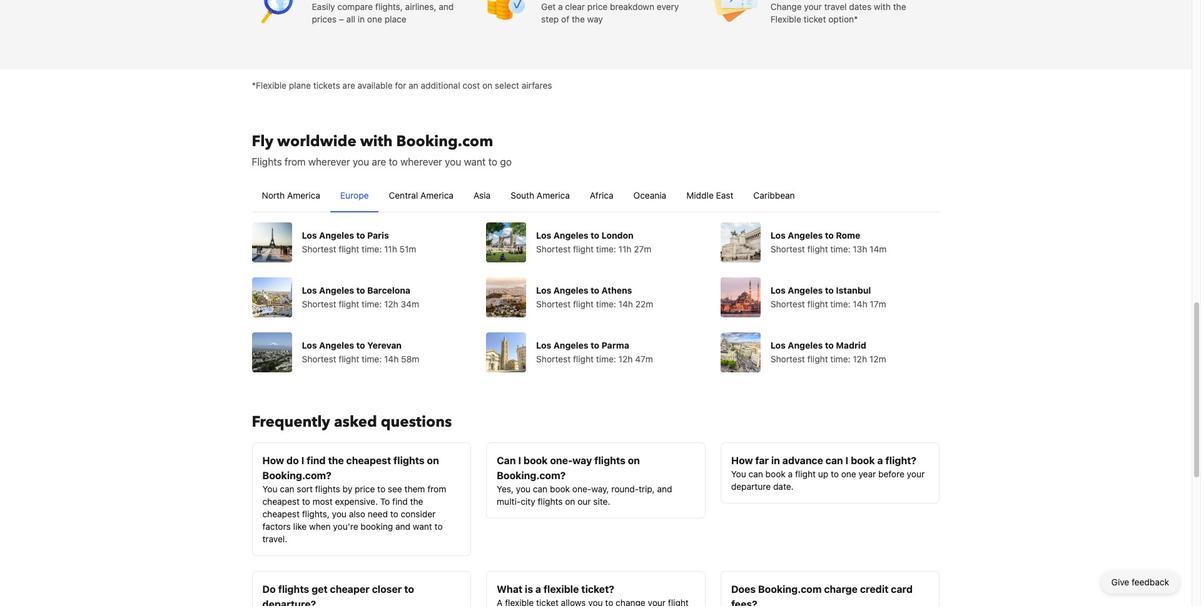 Task type: locate. For each thing, give the bounding box(es) containing it.
1 horizontal spatial find
[[392, 496, 408, 507]]

los inside los angeles to rome shortest flight time: 13h 14m
[[771, 230, 786, 241]]

time: inside los angeles to barcelona shortest flight time: 12h 34m
[[362, 299, 382, 309]]

like
[[293, 521, 307, 532]]

los angeles to parma image
[[486, 333, 526, 373]]

shortest inside los angeles to madrid shortest flight time: 12h 12m
[[771, 354, 805, 364]]

how for how far in advance can i book a flight?
[[731, 455, 753, 466]]

los right los angeles to yerevan image
[[302, 340, 317, 351]]

time: inside los angeles to london shortest flight time: 11h 27m
[[596, 244, 616, 254]]

flight inside los angeles to parma shortest flight time: 12h 47m
[[573, 354, 594, 364]]

you for how do i find the cheapest flights on booking.com?
[[262, 484, 277, 495]]

los angeles to madrid shortest flight time: 12h 12m
[[771, 340, 886, 364]]

can
[[826, 455, 843, 466], [749, 469, 763, 480], [280, 484, 294, 495], [533, 484, 548, 495]]

los angeles to paris image
[[252, 222, 292, 262]]

yerevan
[[367, 340, 402, 351]]

worldwide
[[277, 131, 356, 152]]

flight left 58m
[[339, 354, 359, 364]]

angeles left paris
[[319, 230, 354, 241]]

how left far
[[731, 455, 753, 466]]

to left parma
[[591, 340, 599, 351]]

to inside the los angeles to athens shortest flight time: 14h 22m
[[591, 285, 599, 296]]

shortest inside los angeles to paris shortest flight time: 11h 51m
[[302, 244, 336, 254]]

0 vertical spatial price
[[587, 1, 608, 12]]

los angeles to barcelona image
[[252, 277, 292, 318]]

middle
[[686, 190, 714, 201]]

shortest for los angeles to parma shortest flight time: 12h 47m
[[536, 354, 571, 364]]

1 horizontal spatial booking.com
[[758, 584, 822, 595]]

america right the central on the left of the page
[[420, 190, 454, 201]]

11h for 51m
[[384, 244, 397, 254]]

find
[[307, 455, 326, 466], [392, 496, 408, 507]]

with
[[874, 1, 891, 12], [360, 131, 393, 152]]

flight inside the los angeles to athens shortest flight time: 14h 22m
[[573, 299, 594, 309]]

shortest inside los angeles to barcelona shortest flight time: 12h 34m
[[302, 299, 336, 309]]

1 horizontal spatial your
[[907, 469, 925, 480]]

south america
[[511, 190, 570, 201]]

shortest for los angeles to london shortest flight time: 11h 27m
[[536, 244, 571, 254]]

2 vertical spatial and
[[395, 521, 410, 532]]

1 vertical spatial booking.com
[[758, 584, 822, 595]]

1 horizontal spatial price
[[587, 1, 608, 12]]

to
[[389, 156, 398, 167], [488, 156, 497, 167], [356, 230, 365, 241], [591, 230, 599, 241], [825, 230, 834, 241], [356, 285, 365, 296], [591, 285, 599, 296], [825, 285, 834, 296], [356, 340, 365, 351], [591, 340, 599, 351], [825, 340, 834, 351], [831, 469, 839, 480], [377, 484, 385, 495], [302, 496, 310, 507], [390, 509, 398, 520], [435, 521, 443, 532], [404, 584, 414, 595]]

time: for london
[[596, 244, 616, 254]]

are inside fly worldwide with booking.com flights from wherever you are to wherever you want to go
[[372, 156, 386, 167]]

can for booking.com?
[[533, 484, 548, 495]]

1 horizontal spatial in
[[771, 455, 780, 466]]

one left year
[[841, 469, 856, 480]]

shortest right los angeles to yerevan image
[[302, 354, 336, 364]]

12h for 34m
[[384, 299, 398, 309]]

one inside how far in advance can i book a flight? you can book a flight up to one year before your departure date.
[[841, 469, 856, 480]]

1 vertical spatial price
[[355, 484, 375, 495]]

angeles left athens
[[554, 285, 589, 296]]

angeles for madrid
[[788, 340, 823, 351]]

shortest inside los angeles to london shortest flight time: 11h 27m
[[536, 244, 571, 254]]

1 vertical spatial you
[[262, 484, 277, 495]]

14h for 22m
[[619, 299, 633, 309]]

0 horizontal spatial booking.com?
[[262, 470, 331, 481]]

12h inside los angeles to barcelona shortest flight time: 12h 34m
[[384, 299, 398, 309]]

1 vertical spatial one
[[841, 469, 856, 480]]

i right can
[[518, 455, 521, 466]]

0 vertical spatial find
[[307, 455, 326, 466]]

multi-
[[497, 496, 521, 507]]

0 horizontal spatial find
[[307, 455, 326, 466]]

you inside can i book one-way flights on booking.com? yes, you can book one-way, round-trip, and multi-city flights on our site.
[[516, 484, 531, 495]]

47m
[[635, 354, 653, 364]]

on down 'questions'
[[427, 455, 439, 466]]

and inside easily compare flights, airlines, and prices – all in one place
[[439, 1, 454, 12]]

a right get
[[558, 1, 563, 12]]

shortest
[[302, 244, 336, 254], [536, 244, 571, 254], [771, 244, 805, 254], [302, 299, 336, 309], [536, 299, 571, 309], [771, 299, 805, 309], [302, 354, 336, 364], [536, 354, 571, 364], [771, 354, 805, 364]]

14h down athens
[[619, 299, 633, 309]]

middle east button
[[676, 179, 744, 212]]

0 vertical spatial cheapest
[[346, 455, 391, 466]]

america
[[287, 190, 320, 201], [420, 190, 454, 201], [537, 190, 570, 201]]

when
[[309, 521, 331, 532]]

airfares
[[522, 80, 552, 90]]

booking.com down additional on the left top of page
[[396, 131, 493, 152]]

with inside fly worldwide with booking.com flights from wherever you are to wherever you want to go
[[360, 131, 393, 152]]

flight inside los angeles to yerevan shortest flight time: 14h 58m
[[339, 354, 359, 364]]

can inside can i book one-way flights on booking.com? yes, you can book one-way, round-trip, and multi-city flights on our site.
[[533, 484, 548, 495]]

angeles inside los angeles to paris shortest flight time: 11h 51m
[[319, 230, 354, 241]]

book left way,
[[550, 484, 570, 495]]

los right los angeles to paris image
[[302, 230, 317, 241]]

cheapest
[[346, 455, 391, 466], [262, 496, 300, 507], [262, 509, 300, 520]]

los right los angeles to madrid image
[[771, 340, 786, 351]]

time: inside los angeles to istanbul shortest flight time: 14h 17m
[[830, 299, 851, 309]]

angeles inside los angeles to madrid shortest flight time: 12h 12m
[[788, 340, 823, 351]]

you inside how far in advance can i book a flight? you can book a flight up to one year before your departure date.
[[731, 469, 746, 480]]

14h
[[619, 299, 633, 309], [853, 299, 868, 309], [384, 354, 399, 364]]

flights, up when
[[302, 509, 330, 520]]

12h inside los angeles to parma shortest flight time: 12h 47m
[[619, 354, 633, 364]]

1 vertical spatial flights,
[[302, 509, 330, 520]]

to left rome on the top right
[[825, 230, 834, 241]]

also
[[349, 509, 365, 520]]

shortest inside los angeles to yerevan shortest flight time: 14h 58m
[[302, 354, 336, 364]]

time: for madrid
[[830, 354, 851, 364]]

14m
[[870, 244, 887, 254]]

caribbean
[[754, 190, 795, 201]]

change your travel dates with the flexible ticket option*
[[771, 1, 906, 24]]

to inside do flights get cheaper closer to departure?
[[404, 584, 414, 595]]

is
[[525, 584, 533, 595]]

time: inside los angeles to rome shortest flight time: 13h 14m
[[830, 244, 851, 254]]

los inside los angeles to madrid shortest flight time: 12h 12m
[[771, 340, 786, 351]]

want left go
[[464, 156, 486, 167]]

caribbean button
[[744, 179, 805, 212]]

los inside los angeles to london shortest flight time: 11h 27m
[[536, 230, 551, 241]]

angeles for london
[[554, 230, 589, 241]]

0 horizontal spatial booking.com
[[396, 131, 493, 152]]

time: inside los angeles to madrid shortest flight time: 12h 12m
[[830, 354, 851, 364]]

to down the sort
[[302, 496, 310, 507]]

shortest right los angeles to madrid image
[[771, 354, 805, 364]]

year
[[859, 469, 876, 480]]

0 horizontal spatial flights,
[[302, 509, 330, 520]]

1 horizontal spatial want
[[464, 156, 486, 167]]

1 horizontal spatial i
[[518, 455, 521, 466]]

to inside los angeles to paris shortest flight time: 11h 51m
[[356, 230, 365, 241]]

0 vertical spatial in
[[358, 13, 365, 24]]

los angeles to athens shortest flight time: 14h 22m
[[536, 285, 653, 309]]

to left istanbul
[[825, 285, 834, 296]]

a up date.
[[788, 469, 793, 480]]

1 horizontal spatial 12h
[[619, 354, 633, 364]]

by
[[343, 484, 352, 495]]

to inside los angeles to istanbul shortest flight time: 14h 17m
[[825, 285, 834, 296]]

i
[[301, 455, 304, 466], [518, 455, 521, 466], [846, 455, 849, 466]]

and
[[439, 1, 454, 12], [657, 484, 672, 495], [395, 521, 410, 532]]

0 vertical spatial booking.com
[[396, 131, 493, 152]]

los right los angeles to istanbul image
[[771, 285, 786, 296]]

does booking.com charge credit card fees?
[[731, 584, 913, 607]]

need
[[368, 509, 388, 520]]

0 horizontal spatial how
[[262, 455, 284, 466]]

los right los angeles to athens image
[[536, 285, 551, 296]]

price inside get a clear price breakdown every step of the way
[[587, 1, 608, 12]]

barcelona
[[367, 285, 410, 296]]

can inside how do i find the cheapest flights on booking.com? you can sort flights by price to see them from cheapest to most expensive. to find the cheapest flights, you also need to consider factors like when you're booking and want to travel.
[[280, 484, 294, 495]]

flight inside los angeles to paris shortest flight time: 11h 51m
[[339, 244, 359, 254]]

2 wherever from the left
[[400, 156, 442, 167]]

flight up los angeles to yerevan shortest flight time: 14h 58m at the bottom
[[339, 299, 359, 309]]

does
[[731, 584, 756, 595]]

0 horizontal spatial 14h
[[384, 354, 399, 364]]

booking.com inside does booking.com charge credit card fees?
[[758, 584, 822, 595]]

angeles for rome
[[788, 230, 823, 241]]

angeles for parma
[[554, 340, 589, 351]]

a right the is at the bottom of page
[[535, 584, 541, 595]]

flight left 47m
[[573, 354, 594, 364]]

0 vertical spatial with
[[874, 1, 891, 12]]

booking.com right the does
[[758, 584, 822, 595]]

to left paris
[[356, 230, 365, 241]]

to inside los angeles to yerevan shortest flight time: 14h 58m
[[356, 340, 365, 351]]

factors
[[262, 521, 291, 532]]

los angeles to yerevan image
[[252, 333, 292, 373]]

south america button
[[501, 179, 580, 212]]

one-
[[550, 455, 573, 466], [572, 484, 591, 495]]

0 vertical spatial and
[[439, 1, 454, 12]]

rome
[[836, 230, 860, 241]]

1 america from the left
[[287, 190, 320, 201]]

america inside "button"
[[420, 190, 454, 201]]

angeles left barcelona
[[319, 285, 354, 296]]

los for los angeles to rome shortest flight time: 13h 14m
[[771, 230, 786, 241]]

0 vertical spatial your
[[804, 1, 822, 12]]

1 horizontal spatial are
[[372, 156, 386, 167]]

flight for paris
[[339, 244, 359, 254]]

in right all
[[358, 13, 365, 24]]

1 horizontal spatial wherever
[[400, 156, 442, 167]]

price
[[587, 1, 608, 12], [355, 484, 375, 495]]

can
[[497, 455, 516, 466]]

and down consider
[[395, 521, 410, 532]]

are up europe button
[[372, 156, 386, 167]]

1 vertical spatial way
[[573, 455, 592, 466]]

athens
[[602, 285, 632, 296]]

1 vertical spatial from
[[427, 484, 446, 495]]

shortest inside los angeles to istanbul shortest flight time: 14h 17m
[[771, 299, 805, 309]]

and right the trip, at the right bottom of page
[[657, 484, 672, 495]]

1 booking.com? from the left
[[262, 470, 331, 481]]

tab list
[[252, 179, 940, 213]]

3 america from the left
[[537, 190, 570, 201]]

2 horizontal spatial and
[[657, 484, 672, 495]]

one
[[367, 13, 382, 24], [841, 469, 856, 480]]

14h inside the los angeles to athens shortest flight time: 14h 22m
[[619, 299, 633, 309]]

america right south
[[537, 190, 570, 201]]

can up city
[[533, 484, 548, 495]]

shortest for los angeles to yerevan shortest flight time: 14h 58m
[[302, 354, 336, 364]]

2 how from the left
[[731, 455, 753, 466]]

with down available
[[360, 131, 393, 152]]

1 vertical spatial and
[[657, 484, 672, 495]]

you up city
[[516, 484, 531, 495]]

1 horizontal spatial and
[[439, 1, 454, 12]]

11h inside los angeles to london shortest flight time: 11h 27m
[[619, 244, 632, 254]]

wherever up central america
[[400, 156, 442, 167]]

1 vertical spatial are
[[372, 156, 386, 167]]

available
[[358, 80, 393, 90]]

2 vertical spatial cheapest
[[262, 509, 300, 520]]

0 vertical spatial way
[[587, 13, 603, 24]]

angeles inside the los angeles to athens shortest flight time: 14h 22m
[[554, 285, 589, 296]]

way,
[[591, 484, 609, 495]]

flight up los angeles to barcelona shortest flight time: 12h 34m
[[339, 244, 359, 254]]

1 how from the left
[[262, 455, 284, 466]]

11h inside los angeles to paris shortest flight time: 11h 51m
[[384, 244, 397, 254]]

the down clear
[[572, 13, 585, 24]]

angeles left yerevan
[[319, 340, 354, 351]]

america for south america
[[537, 190, 570, 201]]

in inside how far in advance can i book a flight? you can book a flight up to one year before your departure date.
[[771, 455, 780, 466]]

you up you're
[[332, 509, 347, 520]]

0 vertical spatial one
[[367, 13, 382, 24]]

booking.com? up city
[[497, 470, 566, 481]]

on
[[482, 80, 492, 90], [427, 455, 439, 466], [628, 455, 640, 466], [565, 496, 575, 507]]

travel
[[824, 1, 847, 12]]

shortest for los angeles to istanbul shortest flight time: 14h 17m
[[771, 299, 805, 309]]

time: down rome on the top right
[[830, 244, 851, 254]]

way up way,
[[573, 455, 592, 466]]

how inside how far in advance can i book a flight? you can book a flight up to one year before your departure date.
[[731, 455, 753, 466]]

0 vertical spatial are
[[342, 80, 355, 90]]

one- right can
[[550, 455, 573, 466]]

13h
[[853, 244, 867, 254]]

price up expensive.
[[355, 484, 375, 495]]

from right "flights"
[[285, 156, 306, 167]]

in inside easily compare flights, airlines, and prices – all in one place
[[358, 13, 365, 24]]

america right north
[[287, 190, 320, 201]]

14h down yerevan
[[384, 354, 399, 364]]

0 horizontal spatial from
[[285, 156, 306, 167]]

1 horizontal spatial america
[[420, 190, 454, 201]]

0 horizontal spatial i
[[301, 455, 304, 466]]

11h down london
[[619, 244, 632, 254]]

time: down parma
[[596, 354, 616, 364]]

to right up
[[831, 469, 839, 480]]

los inside the los angeles to athens shortest flight time: 14h 22m
[[536, 285, 551, 296]]

a
[[558, 1, 563, 12], [877, 455, 883, 466], [788, 469, 793, 480], [535, 584, 541, 595]]

12h down parma
[[619, 354, 633, 364]]

angeles inside los angeles to rome shortest flight time: 13h 14m
[[788, 230, 823, 241]]

shortest inside los angeles to parma shortest flight time: 12h 47m
[[536, 354, 571, 364]]

plane
[[289, 80, 311, 90]]

how for how do i find the cheapest flights on booking.com?
[[262, 455, 284, 466]]

america inside button
[[287, 190, 320, 201]]

1 vertical spatial cheapest
[[262, 496, 300, 507]]

angeles inside los angeles to parma shortest flight time: 12h 47m
[[554, 340, 589, 351]]

angeles
[[319, 230, 354, 241], [554, 230, 589, 241], [788, 230, 823, 241], [319, 285, 354, 296], [554, 285, 589, 296], [788, 285, 823, 296], [319, 340, 354, 351], [554, 340, 589, 351], [788, 340, 823, 351]]

from right them on the bottom left of page
[[427, 484, 446, 495]]

2 i from the left
[[518, 455, 521, 466]]

a up before
[[877, 455, 883, 466]]

0 horizontal spatial your
[[804, 1, 822, 12]]

flight inside los angeles to madrid shortest flight time: 12h 12m
[[807, 354, 828, 364]]

shortest right los angeles to istanbul image
[[771, 299, 805, 309]]

2 booking.com? from the left
[[497, 470, 566, 481]]

time: inside los angeles to parma shortest flight time: 12h 47m
[[596, 354, 616, 364]]

to right closer
[[404, 584, 414, 595]]

1 11h from the left
[[384, 244, 397, 254]]

0 vertical spatial flights,
[[375, 1, 403, 12]]

site.
[[593, 496, 610, 507]]

1 i from the left
[[301, 455, 304, 466]]

how inside how do i find the cheapest flights on booking.com? you can sort flights by price to see them from cheapest to most expensive. to find the cheapest flights, you also need to consider factors like when you're booking and want to travel.
[[262, 455, 284, 466]]

0 horizontal spatial with
[[360, 131, 393, 152]]

expensive.
[[335, 496, 378, 507]]

shortest inside the los angeles to athens shortest flight time: 14h 22m
[[536, 299, 571, 309]]

america inside button
[[537, 190, 570, 201]]

want down consider
[[413, 521, 432, 532]]

0 horizontal spatial and
[[395, 521, 410, 532]]

in
[[358, 13, 365, 24], [771, 455, 780, 466]]

to inside los angeles to london shortest flight time: 11h 27m
[[591, 230, 599, 241]]

14h for 58m
[[384, 354, 399, 364]]

on inside how do i find the cheapest flights on booking.com? you can sort flights by price to see them from cheapest to most expensive. to find the cheapest flights, you also need to consider factors like when you're booking and want to travel.
[[427, 455, 439, 466]]

can up departure
[[749, 469, 763, 480]]

can for a
[[749, 469, 763, 480]]

los right los angeles to barcelona image
[[302, 285, 317, 296]]

0 vertical spatial you
[[731, 469, 746, 480]]

1 horizontal spatial one
[[841, 469, 856, 480]]

on up round-
[[628, 455, 640, 466]]

0 vertical spatial want
[[464, 156, 486, 167]]

with inside change your travel dates with the flexible ticket option*
[[874, 1, 891, 12]]

1 vertical spatial your
[[907, 469, 925, 480]]

shortest right los angeles to athens image
[[536, 299, 571, 309]]

0 horizontal spatial price
[[355, 484, 375, 495]]

flights
[[393, 455, 425, 466], [594, 455, 626, 466], [315, 484, 340, 495], [538, 496, 563, 507], [278, 584, 309, 595]]

angeles for paris
[[319, 230, 354, 241]]

shortest right los angeles to barcelona image
[[302, 299, 336, 309]]

los angeles to parma shortest flight time: 12h 47m
[[536, 340, 653, 364]]

14h inside los angeles to istanbul shortest flight time: 14h 17m
[[853, 299, 868, 309]]

3 i from the left
[[846, 455, 849, 466]]

flight up the los angeles to athens shortest flight time: 14h 22m
[[573, 244, 594, 254]]

los inside los angeles to paris shortest flight time: 11h 51m
[[302, 230, 317, 241]]

2 horizontal spatial 12h
[[853, 354, 867, 364]]

0 horizontal spatial wherever
[[308, 156, 350, 167]]

want inside how do i find the cheapest flights on booking.com? you can sort flights by price to see them from cheapest to most expensive. to find the cheapest flights, you also need to consider factors like when you're booking and want to travel.
[[413, 521, 432, 532]]

2 america from the left
[[420, 190, 454, 201]]

1 horizontal spatial how
[[731, 455, 753, 466]]

time: inside los angeles to paris shortest flight time: 11h 51m
[[362, 244, 382, 254]]

0 horizontal spatial want
[[413, 521, 432, 532]]

1 horizontal spatial 11h
[[619, 244, 632, 254]]

11h left '51m'
[[384, 244, 397, 254]]

flights, up place at top left
[[375, 1, 403, 12]]

america for north america
[[287, 190, 320, 201]]

2 11h from the left
[[619, 244, 632, 254]]

0 horizontal spatial you
[[262, 484, 277, 495]]

los right los angeles to parma image
[[536, 340, 551, 351]]

flight for istanbul
[[807, 299, 828, 309]]

12h
[[384, 299, 398, 309], [619, 354, 633, 364], [853, 354, 867, 364]]

2 horizontal spatial 14h
[[853, 299, 868, 309]]

wherever down "worldwide"
[[308, 156, 350, 167]]

booking.com
[[396, 131, 493, 152], [758, 584, 822, 595]]

your
[[804, 1, 822, 12], [907, 469, 925, 480]]

14h inside los angeles to yerevan shortest flight time: 14h 58m
[[384, 354, 399, 364]]

i right advance
[[846, 455, 849, 466]]

flexible
[[544, 584, 579, 595]]

1 horizontal spatial flights,
[[375, 1, 403, 12]]

1 vertical spatial want
[[413, 521, 432, 532]]

time: inside los angeles to yerevan shortest flight time: 14h 58m
[[362, 354, 382, 364]]

your down flight?
[[907, 469, 925, 480]]

airlines,
[[405, 1, 436, 12]]

price right clear
[[587, 1, 608, 12]]

0 horizontal spatial 12h
[[384, 299, 398, 309]]

with right the dates
[[874, 1, 891, 12]]

angeles inside los angeles to barcelona shortest flight time: 12h 34m
[[319, 285, 354, 296]]

angeles inside los angeles to london shortest flight time: 11h 27m
[[554, 230, 589, 241]]

2 horizontal spatial america
[[537, 190, 570, 201]]

los angeles to london image
[[486, 222, 526, 262]]

1 vertical spatial in
[[771, 455, 780, 466]]

and right airlines,
[[439, 1, 454, 12]]

shortest inside los angeles to rome shortest flight time: 13h 14m
[[771, 244, 805, 254]]

flight inside los angeles to barcelona shortest flight time: 12h 34m
[[339, 299, 359, 309]]

1 vertical spatial find
[[392, 496, 408, 507]]

0 horizontal spatial america
[[287, 190, 320, 201]]

flight left 13h
[[807, 244, 828, 254]]

0 horizontal spatial in
[[358, 13, 365, 24]]

time: down paris
[[362, 244, 382, 254]]

1 horizontal spatial from
[[427, 484, 446, 495]]

flight down advance
[[795, 469, 816, 480]]

can left the sort
[[280, 484, 294, 495]]

flight inside los angeles to rome shortest flight time: 13h 14m
[[807, 244, 828, 254]]

time: down madrid
[[830, 354, 851, 364]]

1 horizontal spatial you
[[731, 469, 746, 480]]

to
[[380, 496, 390, 507]]

a inside get a clear price breakdown every step of the way
[[558, 1, 563, 12]]

flights, inside how do i find the cheapest flights on booking.com? you can sort flights by price to see them from cheapest to most expensive. to find the cheapest flights, you also need to consider factors like when you're booking and want to travel.
[[302, 509, 330, 520]]

time: down london
[[596, 244, 616, 254]]

to left madrid
[[825, 340, 834, 351]]

27m
[[634, 244, 652, 254]]

flight up los angeles to parma shortest flight time: 12h 47m
[[573, 299, 594, 309]]

0 horizontal spatial one
[[367, 13, 382, 24]]

2 horizontal spatial i
[[846, 455, 849, 466]]

time: down athens
[[596, 299, 616, 309]]

14h down istanbul
[[853, 299, 868, 309]]

0 horizontal spatial 11h
[[384, 244, 397, 254]]

1 horizontal spatial with
[[874, 1, 891, 12]]

time: inside the los angeles to athens shortest flight time: 14h 22m
[[596, 299, 616, 309]]

1 vertical spatial with
[[360, 131, 393, 152]]

time: for paris
[[362, 244, 382, 254]]

book up year
[[851, 455, 875, 466]]

flight inside los angeles to london shortest flight time: 11h 27m
[[573, 244, 594, 254]]

clear
[[565, 1, 585, 12]]

1 horizontal spatial booking.com?
[[497, 470, 566, 481]]

get
[[541, 1, 556, 12]]

12h down madrid
[[853, 354, 867, 364]]

angeles inside los angeles to yerevan shortest flight time: 14h 58m
[[319, 340, 354, 351]]

los inside los angeles to barcelona shortest flight time: 12h 34m
[[302, 285, 317, 296]]

consider
[[401, 509, 436, 520]]

to left athens
[[591, 285, 599, 296]]

way right of
[[587, 13, 603, 24]]

can for on
[[280, 484, 294, 495]]

1 horizontal spatial 14h
[[619, 299, 633, 309]]

los inside los angeles to istanbul shortest flight time: 14h 17m
[[771, 285, 786, 296]]

0 vertical spatial from
[[285, 156, 306, 167]]



Task type: vqa. For each thing, say whether or not it's contained in the screenshot.
the 'can' within the "How do I find the cheapest flights on Booking.com? You can sort flights by price to see them from cheapest to most expensive. To find the cheapest flights, you also need to consider factors like when you're booking and want to travel."
yes



Task type: describe. For each thing, give the bounding box(es) containing it.
date.
[[773, 481, 794, 492]]

frequently asked questions
[[252, 412, 452, 433]]

the up consider
[[410, 496, 423, 507]]

north
[[262, 190, 285, 201]]

feedback
[[1132, 577, 1169, 588]]

cheaper
[[330, 584, 370, 595]]

los for los angeles to istanbul shortest flight time: 14h 17m
[[771, 285, 786, 296]]

you up europe
[[353, 156, 369, 167]]

round-
[[611, 484, 639, 495]]

los angeles to istanbul image
[[721, 277, 761, 318]]

from inside fly worldwide with booking.com flights from wherever you are to wherever you want to go
[[285, 156, 306, 167]]

charge
[[824, 584, 858, 595]]

flights, inside easily compare flights, airlines, and prices – all in one place
[[375, 1, 403, 12]]

los for los angeles to parma shortest flight time: 12h 47m
[[536, 340, 551, 351]]

give
[[1112, 577, 1129, 588]]

what is a flexible ticket?
[[497, 584, 614, 595]]

istanbul
[[836, 285, 871, 296]]

51m
[[400, 244, 416, 254]]

on left our
[[565, 496, 575, 507]]

from inside how do i find the cheapest flights on booking.com? you can sort flights by price to see them from cheapest to most expensive. to find the cheapest flights, you also need to consider factors like when you're booking and want to travel.
[[427, 484, 446, 495]]

do
[[287, 455, 299, 466]]

every
[[657, 1, 679, 12]]

angeles for istanbul
[[788, 285, 823, 296]]

you for how far in advance can i book a flight?
[[731, 469, 746, 480]]

east
[[716, 190, 733, 201]]

58m
[[401, 354, 419, 364]]

0 vertical spatial one-
[[550, 455, 573, 466]]

place
[[385, 13, 406, 24]]

middle east
[[686, 190, 733, 201]]

go
[[500, 156, 512, 167]]

i inside can i book one-way flights on booking.com? yes, you can book one-way, round-trip, and multi-city flights on our site.
[[518, 455, 521, 466]]

to inside los angeles to parma shortest flight time: 12h 47m
[[591, 340, 599, 351]]

way inside can i book one-way flights on booking.com? yes, you can book one-way, round-trip, and multi-city flights on our site.
[[573, 455, 592, 466]]

most
[[312, 496, 333, 507]]

north america button
[[252, 179, 330, 212]]

before
[[878, 469, 905, 480]]

asia
[[474, 190, 491, 201]]

them
[[404, 484, 425, 495]]

book right can
[[524, 455, 548, 466]]

los angeles to athens image
[[486, 277, 526, 318]]

11h for 27m
[[619, 244, 632, 254]]

of
[[561, 13, 569, 24]]

booking.com? inside can i book one-way flights on booking.com? yes, you can book one-way, round-trip, and multi-city flights on our site.
[[497, 470, 566, 481]]

prices
[[312, 13, 337, 24]]

los for los angeles to paris shortest flight time: 11h 51m
[[302, 230, 317, 241]]

los angeles to madrid image
[[721, 333, 761, 373]]

12h for 47m
[[619, 354, 633, 364]]

flight for parma
[[573, 354, 594, 364]]

closer
[[372, 584, 402, 595]]

1 vertical spatial one-
[[572, 484, 591, 495]]

angeles for barcelona
[[319, 285, 354, 296]]

time: for athens
[[596, 299, 616, 309]]

flights up most
[[315, 484, 340, 495]]

one inside easily compare flights, airlines, and prices – all in one place
[[367, 13, 382, 24]]

oceania
[[634, 190, 666, 201]]

you're
[[333, 521, 358, 532]]

los for los angeles to london shortest flight time: 11h 27m
[[536, 230, 551, 241]]

booking.com? inside how do i find the cheapest flights on booking.com? you can sort flights by price to see them from cheapest to most expensive. to find the cheapest flights, you also need to consider factors like when you're booking and want to travel.
[[262, 470, 331, 481]]

flights right city
[[538, 496, 563, 507]]

what
[[497, 584, 523, 595]]

flight for madrid
[[807, 354, 828, 364]]

credit
[[860, 584, 889, 595]]

shortest for los angeles to paris shortest flight time: 11h 51m
[[302, 244, 336, 254]]

14h for 17m
[[853, 299, 868, 309]]

los angeles to rome shortest flight time: 13h 14m
[[771, 230, 887, 254]]

price inside how do i find the cheapest flights on booking.com? you can sort flights by price to see them from cheapest to most expensive. to find the cheapest flights, you also need to consider factors like when you're booking and want to travel.
[[355, 484, 375, 495]]

step
[[541, 13, 559, 24]]

you inside how do i find the cheapest flights on booking.com? you can sort flights by price to see them from cheapest to most expensive. to find the cheapest flights, you also need to consider factors like when you're booking and want to travel.
[[332, 509, 347, 520]]

how do i find the cheapest flights on booking.com? you can sort flights by price to see them from cheapest to most expensive. to find the cheapest flights, you also need to consider factors like when you're booking and want to travel.
[[262, 455, 446, 545]]

madrid
[[836, 340, 866, 351]]

22m
[[635, 299, 653, 309]]

questions
[[381, 412, 452, 433]]

los for los angeles to barcelona shortest flight time: 12h 34m
[[302, 285, 317, 296]]

booking
[[361, 521, 393, 532]]

flight for london
[[573, 244, 594, 254]]

flights up them on the bottom left of page
[[393, 455, 425, 466]]

africa button
[[580, 179, 624, 212]]

book up date.
[[766, 469, 786, 480]]

shortest for los angeles to madrid shortest flight time: 12h 12m
[[771, 354, 805, 364]]

central
[[389, 190, 418, 201]]

angeles for yerevan
[[319, 340, 354, 351]]

parma
[[602, 340, 629, 351]]

trip,
[[639, 484, 655, 495]]

the inside change your travel dates with the flexible ticket option*
[[893, 1, 906, 12]]

time: for barcelona
[[362, 299, 382, 309]]

compare
[[337, 1, 373, 12]]

all
[[346, 13, 355, 24]]

get
[[312, 584, 328, 595]]

want inside fly worldwide with booking.com flights from wherever you are to wherever you want to go
[[464, 156, 486, 167]]

to inside how far in advance can i book a flight? you can book a flight up to one year before your departure date.
[[831, 469, 839, 480]]

angeles for athens
[[554, 285, 589, 296]]

los for los angeles to madrid shortest flight time: 12h 12m
[[771, 340, 786, 351]]

to inside los angeles to madrid shortest flight time: 12h 12m
[[825, 340, 834, 351]]

fly worldwide with booking.com flights from wherever you are to wherever you want to go
[[252, 131, 512, 167]]

on right cost
[[482, 80, 492, 90]]

flight for barcelona
[[339, 299, 359, 309]]

i inside how do i find the cheapest flights on booking.com? you can sort flights by price to see them from cheapest to most expensive. to find the cheapest flights, you also need to consider factors like when you're booking and want to travel.
[[301, 455, 304, 466]]

give feedback
[[1112, 577, 1169, 588]]

europe
[[340, 190, 369, 201]]

to inside los angeles to barcelona shortest flight time: 12h 34m
[[356, 285, 365, 296]]

can up up
[[826, 455, 843, 466]]

easily
[[312, 1, 335, 12]]

12h for 12m
[[853, 354, 867, 364]]

advance
[[782, 455, 823, 466]]

yes,
[[497, 484, 514, 495]]

and inside how do i find the cheapest flights on booking.com? you can sort flights by price to see them from cheapest to most expensive. to find the cheapest flights, you also need to consider factors like when you're booking and want to travel.
[[395, 521, 410, 532]]

sort
[[297, 484, 313, 495]]

see
[[388, 484, 402, 495]]

flight inside how far in advance can i book a flight? you can book a flight up to one year before your departure date.
[[795, 469, 816, 480]]

the up by
[[328, 455, 344, 466]]

17m
[[870, 299, 886, 309]]

time: for yerevan
[[362, 354, 382, 364]]

ticket?
[[581, 584, 614, 595]]

0 horizontal spatial are
[[342, 80, 355, 90]]

america for central america
[[420, 190, 454, 201]]

africa
[[590, 190, 613, 201]]

london
[[602, 230, 634, 241]]

los angeles to london shortest flight time: 11h 27m
[[536, 230, 652, 254]]

los for los angeles to yerevan shortest flight time: 14h 58m
[[302, 340, 317, 351]]

los angeles to istanbul shortest flight time: 14h 17m
[[771, 285, 886, 309]]

and inside can i book one-way flights on booking.com? yes, you can book one-way, round-trip, and multi-city flights on our site.
[[657, 484, 672, 495]]

your inside change your travel dates with the flexible ticket option*
[[804, 1, 822, 12]]

time: for parma
[[596, 354, 616, 364]]

how far in advance can i book a flight? you can book a flight up to one year before your departure date.
[[731, 455, 925, 492]]

additional
[[421, 80, 460, 90]]

select
[[495, 80, 519, 90]]

flexible
[[771, 13, 801, 24]]

to left go
[[488, 156, 497, 167]]

you up central america
[[445, 156, 461, 167]]

time: for rome
[[830, 244, 851, 254]]

easily compare flights, airlines, and prices – all in one place
[[312, 1, 454, 24]]

give feedback button
[[1102, 572, 1179, 594]]

way inside get a clear price breakdown every step of the way
[[587, 13, 603, 24]]

south
[[511, 190, 534, 201]]

to inside los angeles to rome shortest flight time: 13h 14m
[[825, 230, 834, 241]]

get a clear price breakdown every step of the way
[[541, 1, 679, 24]]

do
[[262, 584, 276, 595]]

to right need
[[390, 509, 398, 520]]

flights inside do flights get cheaper closer to departure?
[[278, 584, 309, 595]]

flight for athens
[[573, 299, 594, 309]]

the inside get a clear price breakdown every step of the way
[[572, 13, 585, 24]]

shortest for los angeles to rome shortest flight time: 13h 14m
[[771, 244, 805, 254]]

shortest for los angeles to athens shortest flight time: 14h 22m
[[536, 299, 571, 309]]

tab list containing north america
[[252, 179, 940, 213]]

los angeles to yerevan shortest flight time: 14h 58m
[[302, 340, 419, 364]]

europe button
[[330, 179, 379, 212]]

central america
[[389, 190, 454, 201]]

flight for yerevan
[[339, 354, 359, 364]]

to up to
[[377, 484, 385, 495]]

your inside how far in advance can i book a flight? you can book a flight up to one year before your departure date.
[[907, 469, 925, 480]]

1 wherever from the left
[[308, 156, 350, 167]]

booking.com inside fly worldwide with booking.com flights from wherever you are to wherever you want to go
[[396, 131, 493, 152]]

flight for rome
[[807, 244, 828, 254]]

los for los angeles to athens shortest flight time: 14h 22m
[[536, 285, 551, 296]]

for
[[395, 80, 406, 90]]

paris
[[367, 230, 389, 241]]

tickets
[[313, 80, 340, 90]]

to up the central on the left of the page
[[389, 156, 398, 167]]

central america button
[[379, 179, 464, 212]]

i inside how far in advance can i book a flight? you can book a flight up to one year before your departure date.
[[846, 455, 849, 466]]

card
[[891, 584, 913, 595]]

dates
[[849, 1, 872, 12]]

far
[[755, 455, 769, 466]]

asked
[[334, 412, 377, 433]]

asia button
[[464, 179, 501, 212]]

flights up way,
[[594, 455, 626, 466]]

departure
[[731, 481, 771, 492]]

los angeles to rome image
[[721, 222, 761, 262]]

shortest for los angeles to barcelona shortest flight time: 12h 34m
[[302, 299, 336, 309]]

time: for istanbul
[[830, 299, 851, 309]]

to down consider
[[435, 521, 443, 532]]



